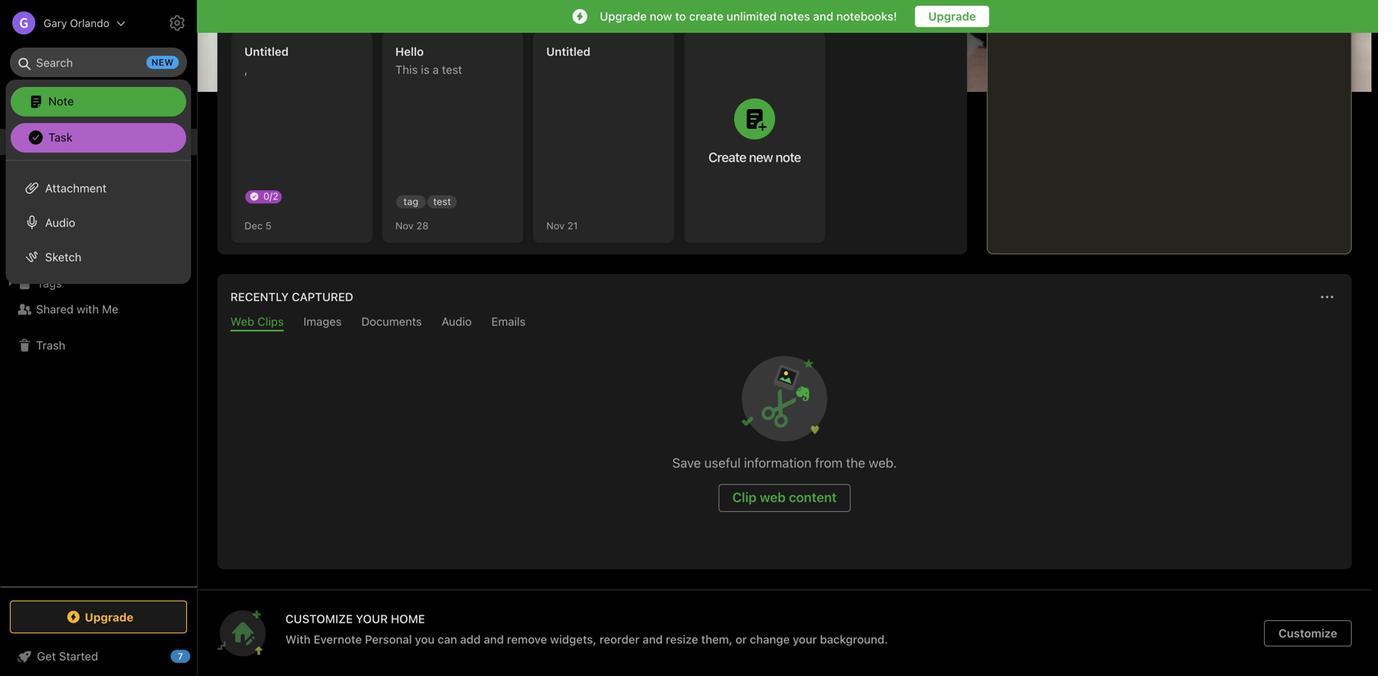 Task type: locate. For each thing, give the bounding box(es) containing it.
customize
[[1292, 52, 1346, 65], [1279, 626, 1338, 640]]

sketch button
[[6, 240, 191, 274]]

0/2
[[263, 190, 279, 202]]

customize
[[286, 612, 353, 626]]

new left note
[[749, 149, 773, 165]]

1 vertical spatial audio
[[442, 315, 472, 328]]

notebooks
[[37, 250, 94, 263]]

notebooks!
[[837, 9, 897, 23]]

audio
[[45, 216, 75, 229], [442, 315, 472, 328]]

1 vertical spatial test
[[433, 196, 451, 207]]

1 vertical spatial new
[[749, 149, 773, 165]]

1 untitled from the left
[[245, 45, 289, 58]]

tree
[[0, 129, 197, 586]]

tags
[[37, 276, 62, 290]]

note creation menu element
[[11, 84, 186, 156]]

upgrade button
[[915, 6, 989, 27]]

1 horizontal spatial audio
[[442, 315, 472, 328]]

Start writing… text field
[[1001, 1, 1351, 240]]

you
[[415, 633, 435, 646]]

emails
[[492, 315, 526, 328]]

web
[[231, 315, 254, 328]]

new inside search box
[[151, 57, 174, 68]]

1 horizontal spatial untitled
[[546, 45, 591, 58]]

dec
[[245, 220, 263, 231]]

audio down notes on the top left
[[45, 216, 75, 229]]

with
[[286, 633, 311, 646]]

audio inside tab list
[[442, 315, 472, 328]]

nov 28
[[395, 220, 429, 231]]

0 vertical spatial test
[[442, 63, 462, 76]]

0 horizontal spatial audio
[[45, 216, 75, 229]]

content
[[789, 489, 837, 505]]

recently captured button
[[227, 287, 353, 307]]

0 horizontal spatial untitled
[[245, 45, 289, 58]]

and right add
[[484, 633, 504, 646]]

untitled for untitled ,
[[245, 45, 289, 58]]

tab list containing web clips
[[221, 315, 1349, 331]]

customize button
[[1263, 46, 1352, 72], [1264, 620, 1352, 647]]

and left resize
[[643, 633, 663, 646]]

2 untitled from the left
[[546, 45, 591, 58]]

captured
[[292, 290, 353, 304]]

notes link
[[0, 181, 196, 208]]

new down settings icon on the left top of the page
[[151, 57, 174, 68]]

hello this is a test
[[395, 45, 462, 76]]

now
[[650, 9, 672, 23]]

trash
[[36, 338, 65, 352]]

test
[[442, 63, 462, 76], [433, 196, 451, 207]]

tags button
[[0, 270, 196, 296]]

nov 21
[[546, 220, 578, 231]]

shared with me link
[[0, 296, 196, 322]]

1 nov from the left
[[395, 220, 414, 231]]

0 horizontal spatial nov
[[395, 220, 414, 231]]

remove
[[507, 633, 547, 646]]

shortcuts
[[37, 161, 88, 175]]

task button
[[11, 123, 186, 153]]

with
[[77, 302, 99, 316]]

0 horizontal spatial upgrade
[[85, 610, 134, 624]]

note button
[[11, 87, 186, 117]]

new
[[151, 57, 174, 68], [749, 149, 773, 165]]

clip
[[733, 489, 757, 505]]

5
[[266, 220, 272, 231]]

0 vertical spatial audio
[[45, 216, 75, 229]]

audio left emails
[[442, 315, 472, 328]]

tab list
[[221, 315, 1349, 331]]

new button
[[10, 86, 187, 116]]

notes
[[780, 9, 810, 23]]

nov left 28
[[395, 220, 414, 231]]

new inside button
[[749, 149, 773, 165]]

test right the a
[[442, 63, 462, 76]]

2 horizontal spatial upgrade
[[929, 9, 976, 23]]

nov left 21
[[546, 220, 565, 231]]

0 vertical spatial new
[[151, 57, 174, 68]]

nov
[[395, 220, 414, 231], [546, 220, 565, 231]]

untitled
[[245, 45, 289, 58], [546, 45, 591, 58]]

0 horizontal spatial new
[[151, 57, 174, 68]]

and right the notes
[[813, 9, 834, 23]]

emails tab
[[492, 315, 526, 331]]

web clips tab panel
[[217, 331, 1352, 569]]

background.
[[820, 633, 888, 646]]

attachment
[[45, 181, 107, 195]]

expand tags image
[[4, 277, 17, 290]]

web.
[[869, 455, 897, 471]]

documents tab
[[361, 315, 422, 331]]

upgrade inside button
[[929, 9, 976, 23]]

sketch
[[45, 250, 82, 264]]

test right tag
[[433, 196, 451, 207]]

more actions image
[[1318, 287, 1337, 307]]

create new note button
[[684, 31, 825, 243]]

click to collapse image
[[191, 646, 203, 665]]

hello
[[395, 45, 424, 58]]

web
[[760, 489, 786, 505]]

unlimited
[[727, 9, 777, 23]]

0 vertical spatial customize
[[1292, 52, 1346, 65]]

this
[[395, 63, 418, 76]]

nov for nov 28
[[395, 220, 414, 231]]

tag
[[404, 196, 419, 207]]

1 horizontal spatial new
[[749, 149, 773, 165]]

to
[[675, 9, 686, 23]]

test inside hello this is a test
[[442, 63, 462, 76]]

1 horizontal spatial nov
[[546, 220, 565, 231]]

expand notebooks image
[[4, 250, 17, 263]]

1 horizontal spatial and
[[643, 633, 663, 646]]

Account field
[[0, 7, 126, 39]]

clips
[[257, 315, 284, 328]]

and
[[813, 9, 834, 23], [484, 633, 504, 646], [643, 633, 663, 646]]

Search text field
[[21, 48, 176, 77]]

1 horizontal spatial upgrade
[[600, 9, 647, 23]]

new search field
[[21, 48, 179, 77]]

2 nov from the left
[[546, 220, 565, 231]]

change
[[750, 633, 790, 646]]



Task type: vqa. For each thing, say whether or not it's contained in the screenshot.
first notebook Button
no



Task type: describe. For each thing, give the bounding box(es) containing it.
gary orlando
[[43, 17, 109, 29]]

web clips
[[231, 315, 284, 328]]

them,
[[701, 633, 733, 646]]

information
[[744, 455, 812, 471]]

upgrade button
[[10, 601, 187, 633]]

gary
[[43, 17, 67, 29]]

resize
[[666, 633, 698, 646]]

create new note tab panel
[[217, 16, 967, 254]]

home
[[36, 135, 67, 149]]

create new note
[[709, 149, 801, 165]]

shortcuts button
[[0, 155, 196, 181]]

untitled ,
[[245, 45, 289, 76]]

21
[[568, 220, 578, 231]]

save useful information from the web.
[[672, 455, 897, 471]]

reorder
[[600, 633, 640, 646]]

add
[[460, 633, 481, 646]]

save
[[672, 455, 701, 471]]

home link
[[0, 129, 197, 155]]

get
[[37, 649, 56, 663]]

notebooks link
[[0, 244, 196, 270]]

afternoon,
[[261, 49, 335, 69]]

the
[[846, 455, 866, 471]]

widgets,
[[550, 633, 597, 646]]

settings image
[[167, 13, 187, 33]]

or
[[736, 633, 747, 646]]

a
[[433, 63, 439, 76]]

home
[[391, 612, 425, 626]]

documents
[[361, 315, 422, 328]]

audio button
[[6, 205, 191, 240]]

More actions field
[[1316, 286, 1339, 309]]

shared with me
[[36, 302, 118, 316]]

recently captured
[[231, 290, 353, 304]]

audio tab
[[442, 315, 472, 331]]

recently
[[231, 290, 289, 304]]

customize your home with evernote personal you can add and remove widgets, reorder and resize them, or change your background.
[[286, 612, 888, 646]]

tasks button
[[0, 208, 196, 234]]

task
[[48, 130, 73, 144]]

upgrade for upgrade button
[[929, 9, 976, 23]]

nov for nov 21
[[546, 220, 565, 231]]

audio inside button
[[45, 216, 75, 229]]

create
[[689, 9, 724, 23]]

attachment button
[[6, 171, 191, 205]]

tasks
[[36, 214, 66, 227]]

upgrade inside popup button
[[85, 610, 134, 624]]

evernote
[[314, 633, 362, 646]]

trash link
[[0, 332, 196, 359]]

,
[[245, 63, 248, 76]]

create
[[709, 149, 746, 165]]

tree containing home
[[0, 129, 197, 586]]

good
[[217, 49, 257, 69]]

7
[[178, 651, 183, 662]]

notes
[[36, 187, 67, 201]]

note
[[48, 94, 74, 108]]

0 vertical spatial customize button
[[1263, 46, 1352, 72]]

gary!
[[338, 49, 377, 69]]

me
[[102, 302, 118, 316]]

Help and Learning task checklist field
[[0, 643, 197, 670]]

untitled for untitled
[[546, 45, 591, 58]]

upgrade now to create unlimited notes and notebooks!
[[600, 9, 897, 23]]

from
[[815, 455, 843, 471]]

clip web content
[[733, 489, 837, 505]]

can
[[438, 633, 457, 646]]

images tab
[[304, 315, 342, 331]]

useful
[[705, 455, 741, 471]]

28
[[417, 220, 429, 231]]

dec 5
[[245, 220, 272, 231]]

1 vertical spatial customize button
[[1264, 620, 1352, 647]]

upgrade for upgrade now to create unlimited notes and notebooks!
[[600, 9, 647, 23]]

note
[[776, 149, 801, 165]]

2 horizontal spatial and
[[813, 9, 834, 23]]

clip web content button
[[719, 484, 851, 512]]

your
[[793, 633, 817, 646]]

started
[[59, 649, 98, 663]]

get started
[[37, 649, 98, 663]]

1 vertical spatial customize
[[1279, 626, 1338, 640]]

images
[[304, 315, 342, 328]]

0 horizontal spatial and
[[484, 633, 504, 646]]

shared
[[36, 302, 74, 316]]

your
[[356, 612, 388, 626]]

orlando
[[70, 17, 109, 29]]

good afternoon, gary!
[[217, 49, 377, 69]]

web clips tab
[[231, 315, 284, 331]]

personal
[[365, 633, 412, 646]]



